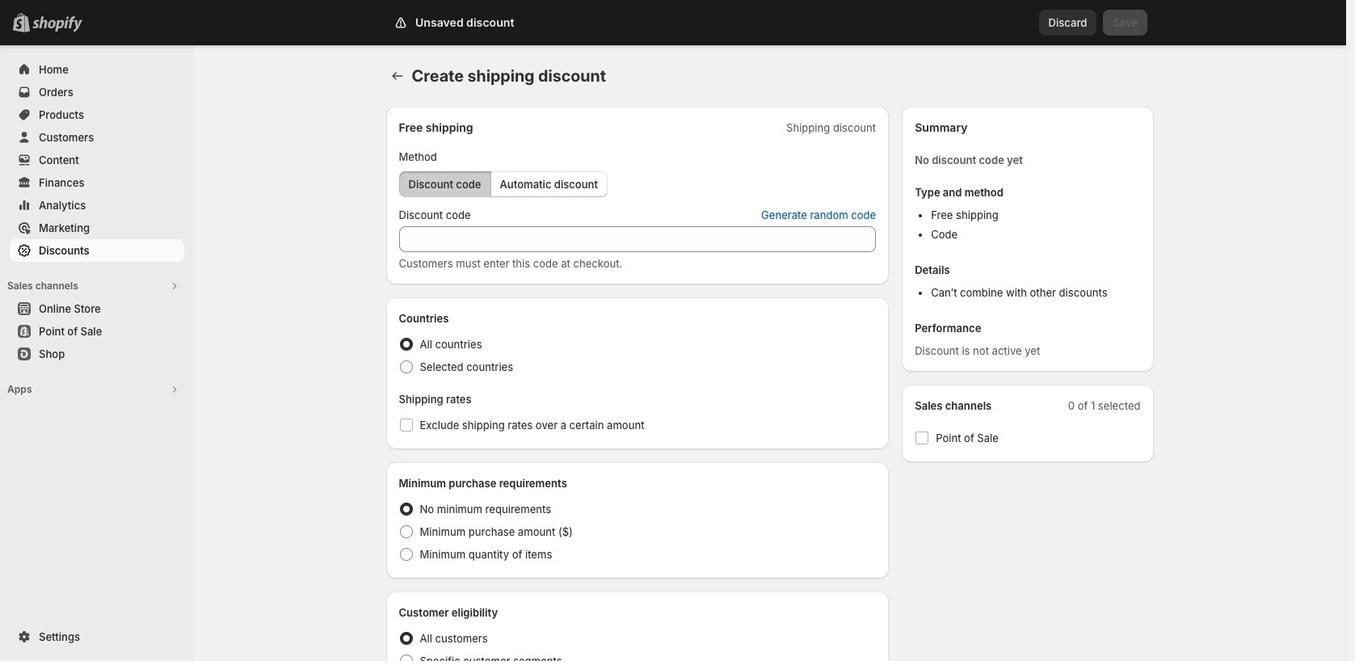 Task type: describe. For each thing, give the bounding box(es) containing it.
shopify image
[[32, 16, 82, 32]]



Task type: vqa. For each thing, say whether or not it's contained in the screenshot.
search countries text box
no



Task type: locate. For each thing, give the bounding box(es) containing it.
None text field
[[399, 226, 876, 252]]



